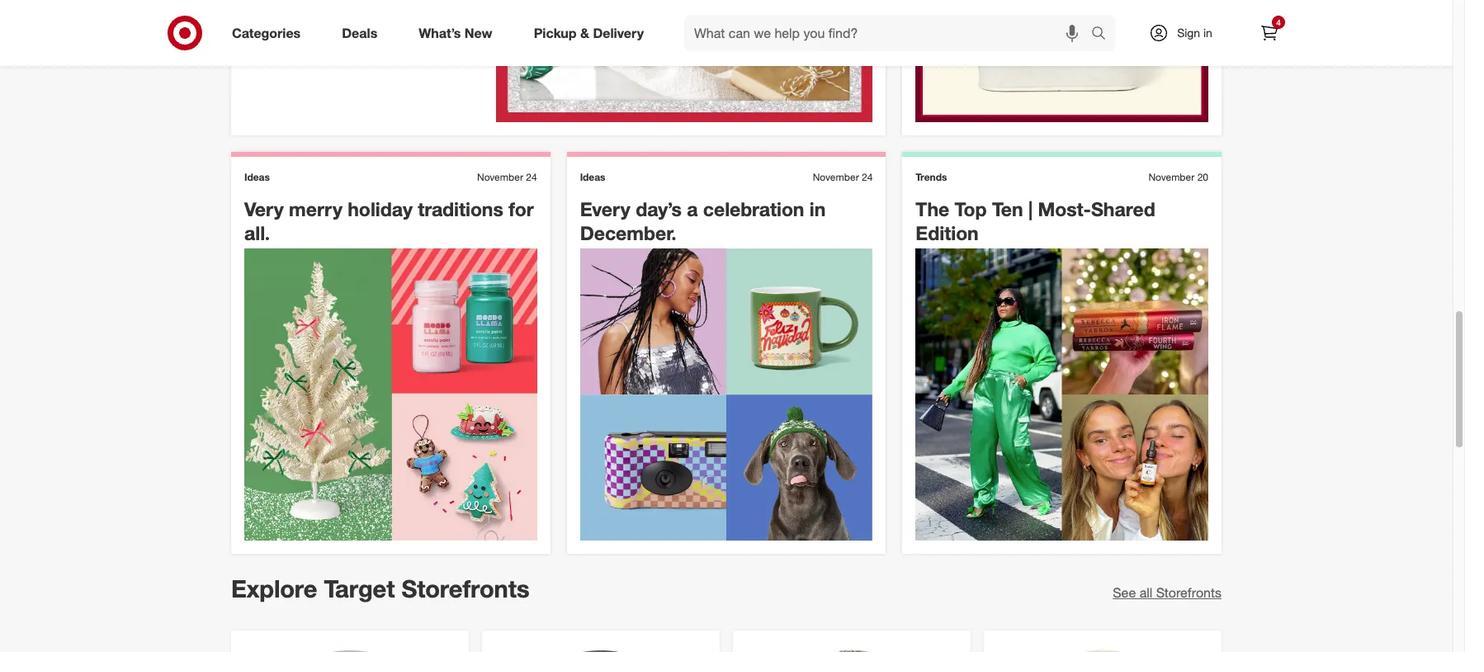 Task type: locate. For each thing, give the bounding box(es) containing it.
top
[[955, 197, 987, 221]]

2 24 from the left
[[862, 171, 873, 183]]

24 left trends
[[862, 171, 873, 183]]

in right celebration
[[810, 197, 826, 221]]

sign in link
[[1135, 15, 1238, 51]]

2 horizontal spatial november
[[1149, 171, 1195, 183]]

see all storefronts link
[[1113, 584, 1222, 603]]

categories
[[232, 24, 301, 41]]

2 ideas from the left
[[580, 171, 606, 183]]

1 horizontal spatial november
[[813, 171, 859, 183]]

november for very merry holiday traditions for all.
[[477, 171, 523, 183]]

storefronts
[[402, 574, 530, 604], [1156, 585, 1222, 601]]

shared
[[1091, 197, 1156, 221]]

0 vertical spatial in
[[1204, 26, 1213, 40]]

all.
[[244, 221, 270, 244]]

24 for every day's a celebration in december.
[[862, 171, 873, 183]]

1 horizontal spatial november 24
[[813, 171, 873, 183]]

target
[[324, 574, 395, 604]]

day's
[[636, 197, 682, 221]]

1 vertical spatial in
[[810, 197, 826, 221]]

a
[[687, 197, 698, 221]]

2 november from the left
[[813, 171, 859, 183]]

traditions
[[418, 197, 503, 221]]

0 horizontal spatial ideas
[[244, 171, 270, 183]]

0 horizontal spatial 24
[[526, 171, 537, 183]]

1 november from the left
[[477, 171, 523, 183]]

deals
[[342, 24, 377, 41]]

november 24
[[477, 171, 537, 183], [813, 171, 873, 183]]

3 november from the left
[[1149, 171, 1195, 183]]

pickup & delivery
[[534, 24, 644, 41]]

1 horizontal spatial storefronts
[[1156, 585, 1222, 601]]

merry
[[289, 197, 342, 221]]

2 november 24 from the left
[[813, 171, 873, 183]]

sign
[[1177, 26, 1200, 40]]

0 horizontal spatial in
[[810, 197, 826, 221]]

november
[[477, 171, 523, 183], [813, 171, 859, 183], [1149, 171, 1195, 183]]

24
[[526, 171, 537, 183], [862, 171, 873, 183]]

what's new link
[[405, 15, 513, 51]]

24 for very merry holiday traditions for all.
[[526, 171, 537, 183]]

new
[[465, 24, 493, 41]]

in right sign
[[1204, 26, 1213, 40]]

see
[[1113, 585, 1136, 601]]

every day's a celebration in december. image
[[580, 248, 873, 541]]

0 horizontal spatial november 24
[[477, 171, 537, 183]]

categories link
[[218, 15, 321, 51]]

storefronts for explore target storefronts
[[402, 574, 530, 604]]

ideas for every day's a celebration in december.
[[580, 171, 606, 183]]

very merry holiday traditions for all. image
[[244, 248, 537, 541]]

1 november 24 from the left
[[477, 171, 537, 183]]

search
[[1084, 26, 1124, 43]]

1 24 from the left
[[526, 171, 537, 183]]

burr baskets—a joyful surprise you can make & gift to anyone. image
[[916, 0, 1209, 122]]

explore
[[231, 574, 317, 604]]

edition
[[916, 221, 979, 244]]

1 horizontal spatial in
[[1204, 26, 1213, 40]]

ideas
[[244, 171, 270, 183], [580, 171, 606, 183]]

1 ideas from the left
[[244, 171, 270, 183]]

in
[[1204, 26, 1213, 40], [810, 197, 826, 221]]

1 horizontal spatial ideas
[[580, 171, 606, 183]]

ideas up every
[[580, 171, 606, 183]]

november 24 for in
[[813, 171, 873, 183]]

trends
[[916, 171, 947, 183]]

0 horizontal spatial storefronts
[[402, 574, 530, 604]]

24 up for
[[526, 171, 537, 183]]

every day's a celebration in december.
[[580, 197, 826, 244]]

4
[[1276, 17, 1281, 27]]

ideas up very
[[244, 171, 270, 183]]

1 horizontal spatial 24
[[862, 171, 873, 183]]

delivery
[[593, 24, 644, 41]]

0 horizontal spatial november
[[477, 171, 523, 183]]



Task type: vqa. For each thing, say whether or not it's contained in the screenshot.
temptations link
no



Task type: describe. For each thing, give the bounding box(es) containing it.
december.
[[580, 221, 677, 244]]

What can we help you find? suggestions appear below search field
[[684, 15, 1095, 51]]

the
[[916, 197, 950, 221]]

very merry holiday traditions for all.
[[244, 197, 534, 244]]

5 festive decor trends to holidize your home this season. image
[[496, 0, 873, 122]]

&
[[580, 24, 589, 41]]

all
[[1140, 585, 1153, 601]]

4 link
[[1251, 15, 1288, 51]]

20
[[1198, 171, 1209, 183]]

holiday
[[348, 197, 413, 221]]

pickup
[[534, 24, 577, 41]]

explore target storefronts
[[231, 574, 530, 604]]

the top ten | most-shared edition
[[916, 197, 1156, 244]]

storefronts for see all storefronts
[[1156, 585, 1222, 601]]

most-
[[1038, 197, 1091, 221]]

ideas for very merry holiday traditions for all.
[[244, 171, 270, 183]]

what's
[[419, 24, 461, 41]]

every
[[580, 197, 630, 221]]

very
[[244, 197, 284, 221]]

november for every day's a celebration in december.
[[813, 171, 859, 183]]

for
[[509, 197, 534, 221]]

deals link
[[328, 15, 398, 51]]

celebration
[[703, 197, 804, 221]]

search button
[[1084, 15, 1124, 54]]

november 24 for for
[[477, 171, 537, 183]]

the top ten | most-shared edition image
[[916, 248, 1209, 541]]

ten
[[992, 197, 1023, 221]]

pickup & delivery link
[[520, 15, 665, 51]]

what's new
[[419, 24, 493, 41]]

sign in
[[1177, 26, 1213, 40]]

see all storefronts
[[1113, 585, 1222, 601]]

november for the top ten | most-shared edition
[[1149, 171, 1195, 183]]

november 20
[[1149, 171, 1209, 183]]

in inside every day's a celebration in december.
[[810, 197, 826, 221]]

|
[[1029, 197, 1033, 221]]



